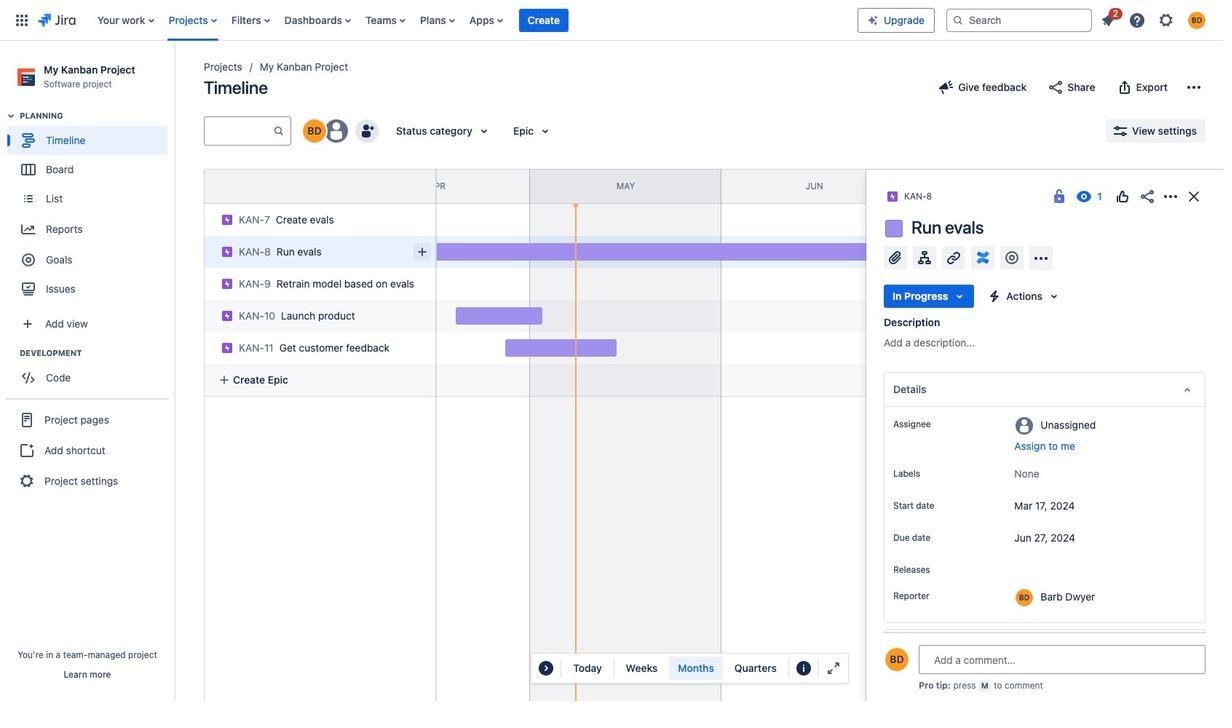 Task type: describe. For each thing, give the bounding box(es) containing it.
row header inside timeline grid
[[204, 169, 437, 204]]

export icon image
[[1116, 79, 1134, 96]]

4 cell from the top
[[198, 328, 438, 364]]

more information about barb dwyer image
[[1016, 589, 1034, 607]]

2 cell from the top
[[198, 264, 438, 300]]

Search timeline text field
[[205, 118, 273, 144]]

notifications image
[[1100, 11, 1117, 29]]

1 horizontal spatial list
[[1095, 5, 1215, 33]]

your profile and settings image
[[1189, 11, 1206, 29]]

2 vertical spatial group
[[6, 399, 169, 502]]

help image
[[1129, 11, 1146, 29]]

group for planning image
[[7, 110, 174, 308]]

Search field
[[947, 8, 1092, 32]]

appswitcher icon image
[[13, 11, 31, 29]]

goal image
[[22, 254, 35, 267]]

2 column header from the left
[[908, 170, 1100, 203]]

attach image
[[887, 249, 905, 267]]

3 cell from the top
[[198, 296, 438, 332]]

epic image for second 'cell' from the bottom
[[221, 310, 233, 322]]

1 column header from the left
[[152, 170, 344, 203]]

1 cell from the top
[[198, 232, 438, 268]]

heading for the 'development' icon group
[[20, 348, 174, 359]]

search image
[[953, 14, 964, 26]]

development image
[[2, 345, 20, 362]]

enter full screen image
[[825, 660, 843, 677]]

close image
[[1186, 188, 1203, 205]]

copy link to issue image
[[929, 190, 941, 202]]



Task type: vqa. For each thing, say whether or not it's contained in the screenshot.
expand icon
no



Task type: locate. For each thing, give the bounding box(es) containing it.
epic image
[[887, 191, 899, 202], [221, 214, 233, 226], [221, 246, 233, 258], [221, 278, 233, 290]]

None search field
[[947, 8, 1092, 32]]

epic image
[[221, 310, 233, 322], [221, 342, 233, 354]]

1 vertical spatial heading
[[20, 348, 174, 359]]

cell
[[198, 232, 438, 268], [198, 264, 438, 300], [198, 296, 438, 332], [198, 328, 438, 364]]

1 epic image from the top
[[221, 310, 233, 322]]

Add a comment… field
[[919, 645, 1206, 674]]

1 heading from the top
[[20, 110, 174, 122]]

link issues, web pages, and more image
[[945, 249, 963, 267]]

timeline grid
[[152, 169, 1224, 701]]

row header
[[204, 169, 437, 204]]

banner
[[0, 0, 1224, 41]]

heading for group for planning image
[[20, 110, 174, 122]]

project overview element
[[884, 629, 1206, 664]]

planning image
[[2, 107, 20, 125]]

timeline view to show as group
[[617, 657, 786, 680]]

1 horizontal spatial list item
[[1095, 5, 1123, 32]]

2 heading from the top
[[20, 348, 174, 359]]

1 horizontal spatial column header
[[908, 170, 1100, 203]]

epic image for first 'cell' from the bottom
[[221, 342, 233, 354]]

0 vertical spatial epic image
[[221, 310, 233, 322]]

0 horizontal spatial list
[[90, 0, 858, 40]]

column header
[[152, 170, 344, 203], [908, 170, 1100, 203]]

link goals image
[[1004, 249, 1021, 267]]

legend image
[[795, 660, 813, 677]]

0 vertical spatial heading
[[20, 110, 174, 122]]

vote options: no one has voted for this issue yet. image
[[1114, 188, 1132, 205]]

0 horizontal spatial column header
[[152, 170, 344, 203]]

sidebar navigation image
[[159, 58, 191, 87]]

1 vertical spatial group
[[7, 348, 174, 397]]

actions image
[[1162, 188, 1180, 205]]

list item
[[519, 0, 569, 40], [1095, 5, 1123, 32]]

group for the 'development' icon
[[7, 348, 174, 397]]

details element
[[884, 372, 1206, 407]]

0 horizontal spatial list item
[[519, 0, 569, 40]]

heading
[[20, 110, 174, 122], [20, 348, 174, 359]]

primary element
[[9, 0, 858, 40]]

1 vertical spatial epic image
[[221, 342, 233, 354]]

2 epic image from the top
[[221, 342, 233, 354]]

confluence image
[[974, 249, 992, 267], [974, 249, 992, 267]]

create child issue image
[[414, 243, 431, 261]]

column header up link goals icon
[[908, 170, 1100, 203]]

add app image
[[1033, 249, 1050, 267]]

0 vertical spatial group
[[7, 110, 174, 308]]

sidebar element
[[0, 41, 175, 701]]

add people image
[[358, 122, 376, 140]]

list
[[90, 0, 858, 40], [1095, 5, 1215, 33]]

add a child issue image
[[916, 249, 934, 267]]

column header down "search timeline" text box
[[152, 170, 344, 203]]

jira image
[[38, 11, 76, 29], [38, 11, 76, 29]]

settings image
[[1158, 11, 1175, 29]]

group
[[7, 110, 174, 308], [7, 348, 174, 397], [6, 399, 169, 502]]



